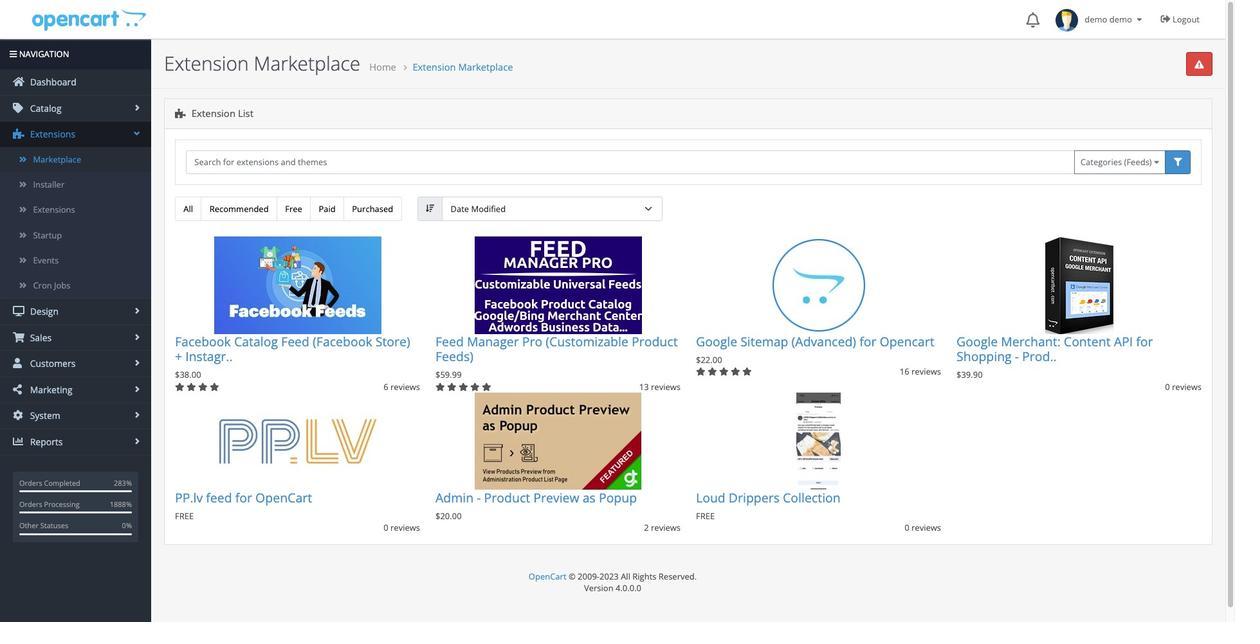 Task type: describe. For each thing, give the bounding box(es) containing it.
customers link
[[0, 351, 151, 377]]

rights
[[633, 571, 656, 582]]

categories (feeds) button
[[1074, 150, 1166, 174]]

manager
[[467, 333, 519, 350]]

marketplace inside marketplace link
[[33, 154, 81, 165]]

other statuses
[[19, 521, 68, 531]]

puzzle piece image for extensions
[[13, 129, 24, 139]]

free inside pp.lv feed for opencart free 0 reviews
[[175, 511, 194, 522]]

home
[[369, 60, 396, 73]]

16 reviews
[[900, 366, 941, 378]]

2023
[[600, 571, 619, 582]]

reviews inside pp.lv feed for opencart free 0 reviews
[[390, 523, 420, 534]]

api
[[1114, 333, 1133, 350]]

signature hash does not match! image
[[1195, 60, 1204, 69]]

13 reviews
[[639, 381, 681, 393]]

completed
[[44, 478, 80, 488]]

extension list
[[189, 107, 254, 120]]

feed manager pro (customizable product feeds) link
[[435, 333, 678, 365]]

chart bar image
[[13, 437, 24, 447]]

instagr..
[[185, 348, 233, 365]]

google merchant: content api for shopping - prod.. link
[[957, 333, 1153, 365]]

pro
[[522, 333, 542, 350]]

home link
[[369, 60, 396, 73]]

0 inside pp.lv feed for opencart free 0 reviews
[[384, 523, 388, 534]]

opencart
[[880, 333, 934, 350]]

free inside loud drippers collection free 0 reviews
[[696, 511, 715, 522]]

1888%
[[110, 500, 132, 509]]

caret down image for categories (feeds)
[[1154, 158, 1159, 167]]

0 inside google merchant: content api for shopping - prod.. $39.90 0 reviews
[[1165, 381, 1170, 393]]

6
[[384, 381, 388, 393]]

loud
[[696, 489, 725, 507]]

google for $22.00
[[696, 333, 737, 350]]

marketing link
[[0, 378, 151, 403]]

as
[[583, 489, 596, 507]]

reserved.
[[659, 571, 697, 582]]

processing
[[44, 500, 80, 509]]

drippers
[[729, 489, 780, 507]]

shopping cart image
[[13, 332, 24, 343]]

+
[[175, 348, 182, 365]]

marketing
[[28, 384, 72, 396]]

google sitemap (advanced) for opencart link
[[696, 333, 934, 350]]

categories (feeds)
[[1081, 156, 1154, 168]]

logout link
[[1151, 0, 1213, 39]]

cron jobs link
[[0, 273, 151, 299]]

catalog inside 'facebook catalog feed (facebook store) + instagr.. $38.00'
[[234, 333, 278, 350]]

(feeds)
[[1124, 156, 1152, 168]]

admin  - product preview as popup image
[[474, 393, 642, 491]]

all inside opencart © 2009-2023 all rights reserved. version 4.0.0.0
[[621, 571, 630, 582]]

0 horizontal spatial extension marketplace
[[164, 50, 360, 77]]

orders processing
[[19, 500, 80, 509]]

preview
[[533, 489, 579, 507]]

dashboard
[[28, 76, 76, 88]]

opencart inside opencart © 2009-2023 all rights reserved. version 4.0.0.0
[[529, 571, 566, 582]]

2 reviews
[[644, 523, 681, 534]]

2009-
[[578, 571, 600, 582]]

admin - product preview as popup link
[[435, 489, 637, 507]]

google merchant: content api for shopping - prod.. image
[[995, 236, 1163, 334]]

loud drippers collection image
[[735, 393, 902, 491]]

home image
[[13, 77, 24, 87]]

feeds)
[[435, 348, 473, 365]]

marketplace link
[[0, 147, 151, 172]]

pp.lv feed for opencart image
[[214, 393, 381, 491]]

feed inside feed manager pro (customizable product feeds) $59.99
[[435, 333, 464, 350]]

demo demo link
[[1049, 0, 1151, 39]]

opencart image
[[31, 7, 146, 31]]

store)
[[375, 333, 410, 350]]

reports
[[28, 436, 63, 448]]

feed manager pro (customizable product feeds) $59.99
[[435, 333, 678, 381]]

orders completed
[[19, 478, 80, 488]]

sitemap
[[740, 333, 788, 350]]

reviews inside loud drippers collection free 0 reviews
[[911, 523, 941, 534]]

sales
[[28, 332, 52, 344]]

16
[[900, 366, 909, 378]]

collection
[[783, 489, 841, 507]]

1 horizontal spatial extension marketplace
[[413, 60, 513, 73]]

opencart link
[[529, 571, 566, 582]]

design
[[28, 306, 59, 318]]

©
[[569, 571, 576, 582]]

bars image
[[10, 50, 17, 59]]

13
[[639, 381, 649, 393]]

recommended
[[209, 203, 269, 215]]

statuses
[[40, 521, 68, 531]]

dashboard link
[[0, 70, 151, 95]]

1 demo from the left
[[1085, 14, 1107, 25]]

purchased link
[[343, 197, 402, 221]]

feed inside 'facebook catalog feed (facebook store) + instagr.. $38.00'
[[281, 333, 309, 350]]

opencart © 2009-2023 all rights reserved. version 4.0.0.0
[[529, 571, 697, 594]]

events
[[33, 255, 59, 266]]

bell image
[[1026, 12, 1040, 28]]

all link
[[175, 197, 202, 221]]

logout
[[1173, 14, 1200, 25]]

events link
[[0, 248, 151, 273]]

filter image
[[1174, 158, 1182, 167]]

list
[[238, 107, 254, 120]]

admin - product preview as popup $20.00
[[435, 489, 637, 522]]

demo demo
[[1078, 14, 1134, 25]]

categories
[[1081, 156, 1122, 168]]

$22.00
[[696, 354, 722, 366]]



Task type: vqa. For each thing, say whether or not it's contained in the screenshot.
online
no



Task type: locate. For each thing, give the bounding box(es) containing it.
loud drippers collection link
[[696, 489, 841, 507]]

feed
[[281, 333, 309, 350], [435, 333, 464, 350]]

extensions up marketplace link at the top left of page
[[28, 128, 75, 140]]

2 google from the left
[[957, 333, 998, 350]]

- right admin on the left bottom of the page
[[477, 489, 481, 507]]

tag image
[[13, 103, 24, 113]]

pp.lv feed for opencart free 0 reviews
[[175, 489, 420, 534]]

1 horizontal spatial -
[[1015, 348, 1019, 365]]

1 horizontal spatial google
[[957, 333, 998, 350]]

catalog right tag icon
[[28, 102, 61, 114]]

0 horizontal spatial marketplace
[[33, 154, 81, 165]]

1 free from the left
[[175, 511, 194, 522]]

1 horizontal spatial marketplace
[[254, 50, 360, 77]]

google merchant: content api for shopping - prod.. $39.90 0 reviews
[[957, 333, 1202, 393]]

google
[[696, 333, 737, 350], [957, 333, 998, 350]]

reviews inside google merchant: content api for shopping - prod.. $39.90 0 reviews
[[1172, 381, 1202, 393]]

0 vertical spatial product
[[632, 333, 678, 350]]

facebook catalog feed (facebook store) + instagr.. $38.00
[[175, 333, 410, 381]]

2 extensions link from the top
[[0, 198, 151, 223]]

loud drippers collection free 0 reviews
[[696, 489, 941, 534]]

1 horizontal spatial product
[[632, 333, 678, 350]]

extensions down installer
[[33, 204, 75, 216]]

startup link
[[0, 223, 151, 248]]

1 vertical spatial opencart
[[529, 571, 566, 582]]

1 horizontal spatial demo
[[1109, 14, 1132, 25]]

star image
[[696, 368, 705, 376], [719, 368, 729, 376], [731, 368, 740, 376], [742, 368, 752, 376], [175, 383, 184, 391], [187, 383, 196, 391], [198, 383, 208, 391], [447, 383, 456, 391], [482, 383, 491, 391]]

orders up other
[[19, 500, 42, 509]]

navigation
[[17, 48, 69, 60]]

share alt image
[[13, 385, 24, 395]]

1 orders from the top
[[19, 478, 42, 488]]

0 horizontal spatial caret down image
[[1134, 15, 1145, 24]]

1 vertical spatial puzzle piece image
[[13, 129, 24, 139]]

for inside pp.lv feed for opencart free 0 reviews
[[235, 489, 252, 507]]

1 horizontal spatial all
[[621, 571, 630, 582]]

admin
[[435, 489, 474, 507]]

google up $22.00
[[696, 333, 737, 350]]

0 horizontal spatial product
[[484, 489, 530, 507]]

caret down image inside the categories (feeds) button
[[1154, 158, 1159, 167]]

$20.00
[[435, 511, 462, 522]]

version
[[584, 583, 613, 594]]

puzzle piece image left extension list
[[175, 109, 186, 119]]

4.0.0.0
[[616, 583, 641, 594]]

caret down image left sign out alt image
[[1134, 15, 1145, 24]]

pp.lv
[[175, 489, 203, 507]]

installer
[[33, 179, 64, 191]]

paid
[[319, 203, 336, 215]]

for right feed
[[235, 489, 252, 507]]

orders for orders processing
[[19, 500, 42, 509]]

0 horizontal spatial 0
[[384, 523, 388, 534]]

popup
[[599, 489, 637, 507]]

(facebook
[[313, 333, 372, 350]]

0 inside loud drippers collection free 0 reviews
[[905, 523, 909, 534]]

google up the $39.90
[[957, 333, 998, 350]]

free link
[[277, 197, 311, 221]]

star image
[[708, 368, 717, 376], [210, 383, 219, 391], [435, 383, 445, 391], [459, 383, 468, 391], [470, 383, 480, 391]]

1 vertical spatial orders
[[19, 500, 42, 509]]

all up 4.0.0.0
[[621, 571, 630, 582]]

facebook
[[175, 333, 231, 350]]

design link
[[0, 299, 151, 325]]

caret down image right the (feeds)
[[1154, 158, 1159, 167]]

0 horizontal spatial for
[[235, 489, 252, 507]]

all left recommended
[[184, 203, 193, 215]]

google sitemap (advanced) for opencart $22.00
[[696, 333, 934, 366]]

0 vertical spatial puzzle piece image
[[175, 109, 186, 119]]

feed
[[206, 489, 232, 507]]

facebook catalog feed (facebook store) + instagr.. link
[[175, 333, 410, 365]]

0 vertical spatial -
[[1015, 348, 1019, 365]]

merchant:
[[1001, 333, 1061, 350]]

user image
[[13, 358, 24, 369]]

reports link
[[0, 430, 151, 455]]

puzzle piece image inside extensions link
[[13, 129, 24, 139]]

product up 13 reviews
[[632, 333, 678, 350]]

opencart
[[255, 489, 312, 507], [529, 571, 566, 582]]

extension
[[164, 50, 249, 77], [413, 60, 456, 73], [192, 107, 235, 120]]

catalog link
[[0, 96, 151, 121]]

product inside admin - product preview as popup $20.00
[[484, 489, 530, 507]]

0 horizontal spatial demo
[[1085, 14, 1107, 25]]

content
[[1064, 333, 1111, 350]]

feed up $59.99
[[435, 333, 464, 350]]

0%
[[122, 521, 132, 531]]

1 horizontal spatial catalog
[[234, 333, 278, 350]]

2
[[644, 523, 649, 534]]

0 vertical spatial catalog
[[28, 102, 61, 114]]

- inside google merchant: content api for shopping - prod.. $39.90 0 reviews
[[1015, 348, 1019, 365]]

1 horizontal spatial opencart
[[529, 571, 566, 582]]

marketplace
[[254, 50, 360, 77], [458, 60, 513, 73], [33, 154, 81, 165]]

shopping
[[957, 348, 1012, 365]]

Search for extensions and themes text field
[[186, 150, 1075, 174]]

0 horizontal spatial google
[[696, 333, 737, 350]]

extensions
[[28, 128, 75, 140], [33, 204, 75, 216]]

free down loud
[[696, 511, 715, 522]]

0 horizontal spatial free
[[175, 511, 194, 522]]

2 orders from the top
[[19, 500, 42, 509]]

caret down image
[[1134, 15, 1145, 24], [1154, 158, 1159, 167]]

startup
[[33, 229, 62, 241]]

google for shopping
[[957, 333, 998, 350]]

-
[[1015, 348, 1019, 365], [477, 489, 481, 507]]

puzzle piece image
[[175, 109, 186, 119], [13, 129, 24, 139]]

2 demo from the left
[[1109, 14, 1132, 25]]

0 horizontal spatial -
[[477, 489, 481, 507]]

$59.99
[[435, 369, 462, 381]]

product
[[632, 333, 678, 350], [484, 489, 530, 507]]

2 free from the left
[[696, 511, 715, 522]]

feed left (facebook
[[281, 333, 309, 350]]

1 vertical spatial product
[[484, 489, 530, 507]]

extensions link down catalog link at the left top
[[0, 122, 151, 147]]

system
[[28, 410, 60, 422]]

0 horizontal spatial opencart
[[255, 489, 312, 507]]

0
[[1165, 381, 1170, 393], [384, 523, 388, 534], [905, 523, 909, 534]]

extension right home in the top of the page
[[413, 60, 456, 73]]

extension up extension list
[[164, 50, 249, 77]]

system link
[[0, 404, 151, 429]]

- inside admin - product preview as popup $20.00
[[477, 489, 481, 507]]

2 horizontal spatial for
[[1136, 333, 1153, 350]]

1 vertical spatial catalog
[[234, 333, 278, 350]]

demo left sign out alt image
[[1109, 14, 1132, 25]]

product left 'preview'
[[484, 489, 530, 507]]

catalog
[[28, 102, 61, 114], [234, 333, 278, 350]]

0 vertical spatial orders
[[19, 478, 42, 488]]

jobs
[[54, 280, 70, 291]]

orders for orders completed
[[19, 478, 42, 488]]

orders up orders processing
[[19, 478, 42, 488]]

orders
[[19, 478, 42, 488], [19, 500, 42, 509]]

$39.90
[[957, 369, 983, 381]]

cron
[[33, 280, 52, 291]]

desktop image
[[13, 306, 24, 317]]

puzzle piece image down tag icon
[[13, 129, 24, 139]]

extension left the list
[[192, 107, 235, 120]]

1 vertical spatial all
[[621, 571, 630, 582]]

google inside google sitemap (advanced) for opencart $22.00
[[696, 333, 737, 350]]

1 extensions link from the top
[[0, 122, 151, 147]]

1 google from the left
[[696, 333, 737, 350]]

1 vertical spatial -
[[477, 489, 481, 507]]

extensions link
[[0, 122, 151, 147], [0, 198, 151, 223]]

facebook catalog feed (facebook store) + instagr.. image
[[214, 236, 381, 334]]

0 vertical spatial opencart
[[255, 489, 312, 507]]

0 vertical spatial caret down image
[[1134, 15, 1145, 24]]

google sitemap (advanced) for opencart image
[[735, 236, 902, 334]]

for left 'opencart'
[[859, 333, 876, 350]]

customers
[[28, 358, 75, 370]]

283%
[[114, 478, 132, 488]]

0 horizontal spatial catalog
[[28, 102, 61, 114]]

6 reviews
[[384, 381, 420, 393]]

free
[[285, 203, 302, 215]]

1 feed from the left
[[281, 333, 309, 350]]

(customizable
[[546, 333, 628, 350]]

0 vertical spatial extensions link
[[0, 122, 151, 147]]

0 vertical spatial all
[[184, 203, 193, 215]]

0 vertical spatial extensions
[[28, 128, 75, 140]]

1 horizontal spatial feed
[[435, 333, 464, 350]]

catalog right instagr..
[[234, 333, 278, 350]]

1 horizontal spatial puzzle piece image
[[175, 109, 186, 119]]

other
[[19, 521, 39, 531]]

for inside google sitemap (advanced) for opencart $22.00
[[859, 333, 876, 350]]

caret down image for demo demo
[[1134, 15, 1145, 24]]

(advanced)
[[792, 333, 856, 350]]

extension marketplace link
[[413, 60, 513, 73]]

2 horizontal spatial 0
[[1165, 381, 1170, 393]]

for inside google merchant: content api for shopping - prod.. $39.90 0 reviews
[[1136, 333, 1153, 350]]

demo right demo demo icon
[[1085, 14, 1107, 25]]

$38.00
[[175, 369, 201, 381]]

2 horizontal spatial marketplace
[[458, 60, 513, 73]]

product inside feed manager pro (customizable product feeds) $59.99
[[632, 333, 678, 350]]

prod..
[[1022, 348, 1057, 365]]

extensions link down installer
[[0, 198, 151, 223]]

1 horizontal spatial 0
[[905, 523, 909, 534]]

puzzle piece image for extension list
[[175, 109, 186, 119]]

opencart inside pp.lv feed for opencart free 0 reviews
[[255, 489, 312, 507]]

feed manager pro (customizable product feeds) image
[[474, 236, 642, 334]]

0 horizontal spatial puzzle piece image
[[13, 129, 24, 139]]

installer link
[[0, 172, 151, 198]]

1 vertical spatial caret down image
[[1154, 158, 1159, 167]]

0 horizontal spatial all
[[184, 203, 193, 215]]

1 vertical spatial extensions link
[[0, 198, 151, 223]]

free down pp.lv
[[175, 511, 194, 522]]

cog image
[[13, 411, 24, 421]]

sign out alt image
[[1161, 14, 1170, 24]]

- left prod..
[[1015, 348, 1019, 365]]

0 horizontal spatial feed
[[281, 333, 309, 350]]

for right api
[[1136, 333, 1153, 350]]

google inside google merchant: content api for shopping - prod.. $39.90 0 reviews
[[957, 333, 998, 350]]

1 horizontal spatial for
[[859, 333, 876, 350]]

1 horizontal spatial free
[[696, 511, 715, 522]]

paid link
[[310, 197, 344, 221]]

1 vertical spatial extensions
[[33, 204, 75, 216]]

demo
[[1085, 14, 1107, 25], [1109, 14, 1132, 25]]

2 feed from the left
[[435, 333, 464, 350]]

1 horizontal spatial caret down image
[[1154, 158, 1159, 167]]

sort amount down image
[[426, 205, 434, 213]]

demo demo image
[[1056, 9, 1078, 32]]

caret down image inside demo demo link
[[1134, 15, 1145, 24]]



